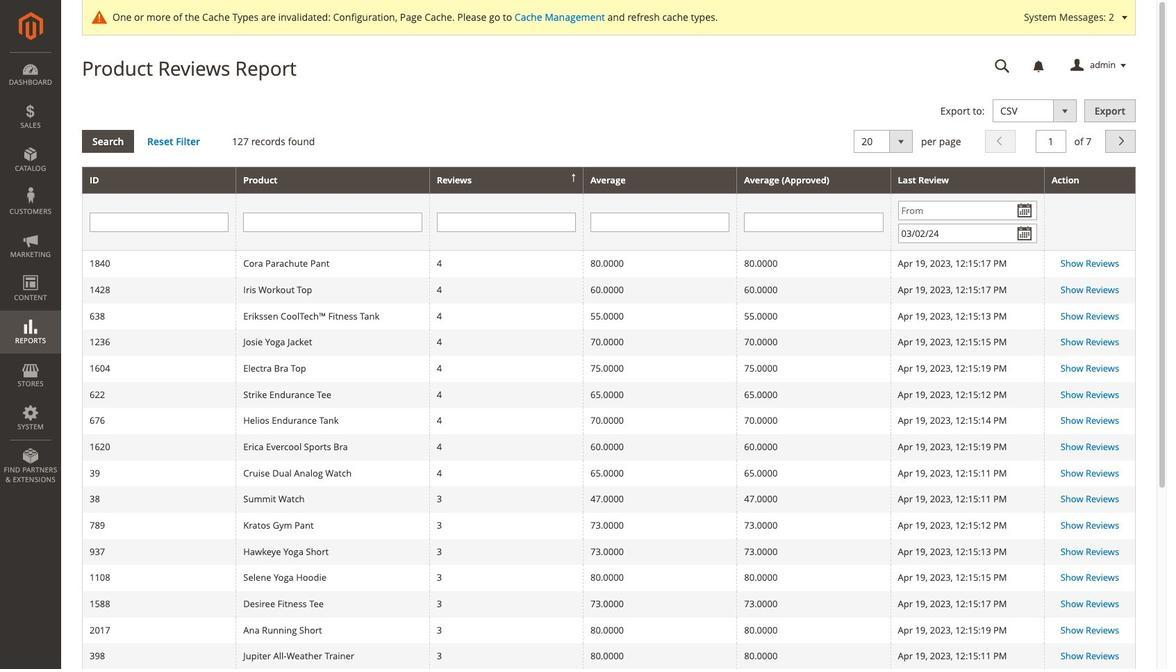 Task type: locate. For each thing, give the bounding box(es) containing it.
From text field
[[898, 201, 1038, 221]]

magento admin panel image
[[18, 12, 43, 40]]

menu bar
[[0, 52, 61, 492]]

To text field
[[898, 224, 1038, 244]]

None text field
[[1036, 130, 1067, 153], [437, 213, 576, 232], [591, 213, 730, 232], [745, 213, 884, 232], [1036, 130, 1067, 153], [437, 213, 576, 232], [591, 213, 730, 232], [745, 213, 884, 232]]

None text field
[[986, 54, 1020, 78], [90, 213, 229, 232], [243, 213, 422, 232], [986, 54, 1020, 78], [90, 213, 229, 232], [243, 213, 422, 232]]



